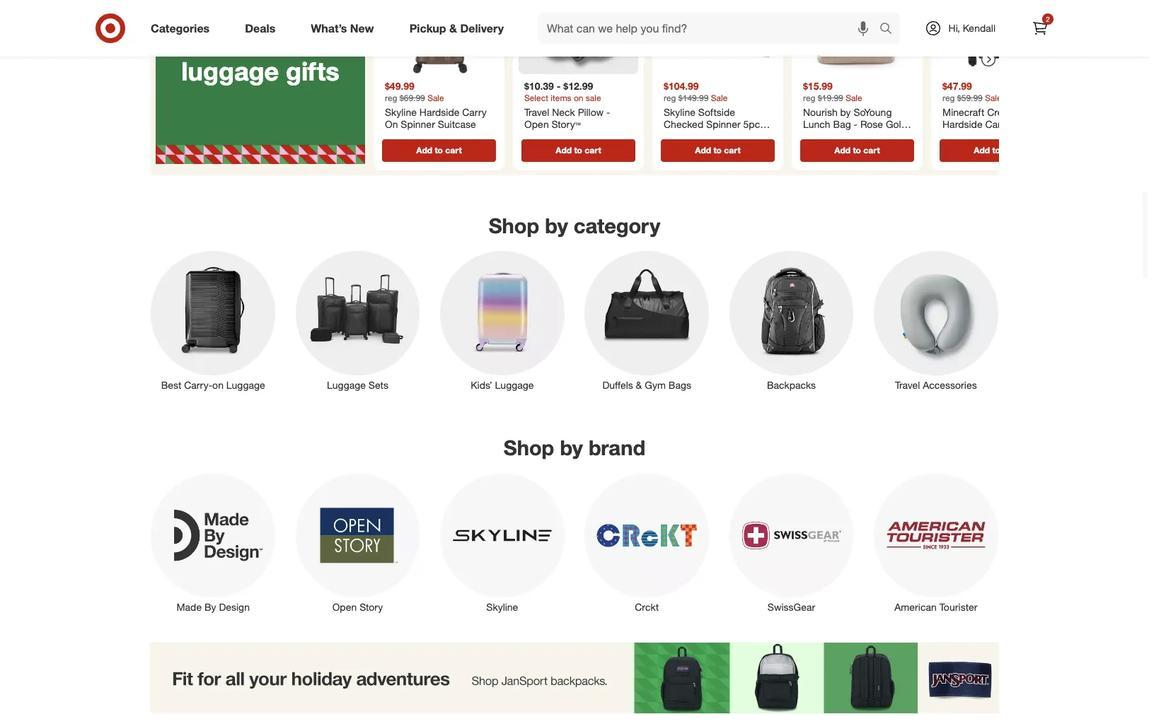 Task type: locate. For each thing, give the bounding box(es) containing it.
1 horizontal spatial travel
[[895, 379, 920, 391]]

add to cart down $49.99 reg $69.99 sale skyline hardside carry on spinner suitcase
[[416, 145, 462, 155]]

open
[[524, 118, 549, 130], [332, 602, 357, 614]]

1 reg from the left
[[385, 92, 397, 103]]

0 horizontal spatial &
[[449, 21, 457, 35]]

4 cart from the left
[[863, 145, 880, 155]]

accessories
[[923, 379, 977, 391]]

0 horizontal spatial on
[[385, 118, 398, 130]]

1 horizontal spatial open
[[524, 118, 549, 130]]

0 horizontal spatial skyline
[[385, 106, 417, 118]]

cart for on
[[1003, 145, 1019, 155]]

travel accessories link
[[864, 248, 1008, 393]]

1 on from the left
[[385, 118, 398, 130]]

brand
[[589, 435, 645, 461]]

2 cart from the left
[[585, 145, 601, 155]]

2 vertical spatial by
[[560, 435, 583, 461]]

open story link
[[285, 471, 430, 615]]

- left black
[[983, 130, 987, 142]]

spinner down the $69.99
[[401, 118, 435, 130]]

luggage sets link
[[285, 248, 430, 393]]

by left the category
[[545, 213, 568, 238]]

shop by brand
[[504, 435, 645, 461]]

add to cart down rose
[[834, 145, 880, 155]]

add to cart button down $49.99 reg $69.99 sale skyline hardside carry on spinner suitcase
[[382, 139, 496, 161]]

3 add to cart button from the left
[[661, 139, 775, 161]]

reg
[[385, 92, 397, 103], [664, 92, 676, 103], [803, 92, 815, 103], [942, 92, 955, 103]]

pinstripe
[[803, 130, 842, 142]]

crckt
[[635, 602, 659, 614]]

4 add from the left
[[834, 145, 851, 155]]

sale inside $49.99 reg $69.99 sale skyline hardside carry on spinner suitcase
[[427, 92, 444, 103]]

sale inside $47.99 reg $59.99 sale minecraft creeper kids' hardside carry on suitcase - black
[[985, 92, 1002, 103]]

gold
[[886, 118, 907, 130]]

3 add from the left
[[695, 145, 711, 155]]

& for pickup
[[449, 21, 457, 35]]

pickup & delivery
[[409, 21, 504, 35]]

reg down $15.99
[[803, 92, 815, 103]]

hardside
[[419, 106, 459, 118], [942, 118, 982, 130]]

$15.99
[[803, 80, 833, 92]]

1 spinner from the left
[[401, 118, 435, 130]]

sale right the $69.99
[[427, 92, 444, 103]]

suitcase inside $47.99 reg $59.99 sale minecraft creeper kids' hardside carry on suitcase - black
[[942, 130, 981, 142]]

1 vertical spatial by
[[545, 213, 568, 238]]

1 vertical spatial shop
[[504, 435, 554, 461]]

sets
[[368, 379, 388, 391]]

reg inside $104.99 reg $149.99 sale skyline softside checked spinner 5pc luggage set
[[664, 92, 676, 103]]

category
[[574, 213, 660, 238]]

add to cart button down creeper
[[940, 139, 1054, 161]]

carousel region
[[150, 0, 1062, 176]]

$10.39
[[524, 80, 554, 92]]

0 horizontal spatial open
[[332, 602, 357, 614]]

search button
[[873, 13, 907, 47]]

4 add to cart button from the left
[[800, 139, 914, 161]]

travel down the select
[[524, 106, 549, 118]]

add to cart down the set
[[695, 145, 741, 155]]

reg down $47.99
[[942, 92, 955, 103]]

story™
[[552, 118, 581, 130]]

3 sale from the left
[[846, 92, 862, 103]]

1 to from the left
[[435, 145, 443, 155]]

minecraft
[[942, 106, 984, 118]]

kids' luggage link
[[430, 248, 575, 393]]

to down story™
[[574, 145, 582, 155]]

skyline link
[[430, 471, 575, 615]]

& right pickup
[[449, 21, 457, 35]]

& left gym
[[636, 379, 642, 391]]

cart down pillow
[[585, 145, 601, 155]]

luggage down checked
[[664, 130, 703, 142]]

2 on from the left
[[1012, 118, 1025, 130]]

to down black
[[992, 145, 1000, 155]]

$59.99
[[957, 92, 983, 103]]

add to cart button down story™
[[521, 139, 635, 161]]

on down $12.99
[[574, 92, 583, 103]]

sale
[[427, 92, 444, 103], [711, 92, 728, 103], [846, 92, 862, 103], [985, 92, 1002, 103]]

2 to from the left
[[574, 145, 582, 155]]

add to cart button for -
[[800, 139, 914, 161]]

hardside down the $69.99
[[419, 106, 459, 118]]

3 reg from the left
[[803, 92, 815, 103]]

add down story™
[[556, 145, 572, 155]]

nourish
[[803, 106, 837, 118]]

sale up creeper
[[985, 92, 1002, 103]]

3 cart from the left
[[724, 145, 741, 155]]

shop for shop by brand
[[504, 435, 554, 461]]

by left brand
[[560, 435, 583, 461]]

reg for $47.99
[[942, 92, 955, 103]]

neck
[[552, 106, 575, 118]]

1 add to cart from the left
[[416, 145, 462, 155]]

4 to from the left
[[853, 145, 861, 155]]

add to cart button
[[382, 139, 496, 161], [521, 139, 635, 161], [661, 139, 775, 161], [800, 139, 914, 161], [940, 139, 1054, 161]]

2 link
[[1025, 13, 1056, 44]]

add for hardside
[[974, 145, 990, 155]]

best carry-on luggage link
[[141, 248, 285, 393]]

story
[[360, 602, 383, 614]]

sale inside $15.99 reg $19.99 sale nourish by soyoung lunch bag - rose gold pinstripe
[[846, 92, 862, 103]]

reg down $49.99
[[385, 92, 397, 103]]

open left story
[[332, 602, 357, 614]]

2 add from the left
[[556, 145, 572, 155]]

checked
[[664, 118, 703, 130]]

open down the select
[[524, 118, 549, 130]]

hardside inside $47.99 reg $59.99 sale minecraft creeper kids' hardside carry on suitcase - black
[[942, 118, 982, 130]]

add to cart down story™
[[556, 145, 601, 155]]

add to cart button down rose
[[800, 139, 914, 161]]

what's
[[311, 21, 347, 35]]

1 horizontal spatial carry
[[985, 118, 1010, 130]]

tourister
[[939, 602, 977, 614]]

by up bag
[[840, 106, 851, 118]]

1 horizontal spatial hardside
[[942, 118, 982, 130]]

1 add to cart button from the left
[[382, 139, 496, 161]]

1 vertical spatial &
[[636, 379, 642, 391]]

1 horizontal spatial spinner
[[706, 118, 741, 130]]

cart down $49.99 reg $69.99 sale skyline hardside carry on spinner suitcase
[[445, 145, 462, 155]]

sale for hardside
[[427, 92, 444, 103]]

$10.39 - $12.99 select items on sale travel neck pillow - open story™
[[524, 80, 610, 130]]

backpacks
[[767, 379, 816, 391]]

add to cart for luggage
[[695, 145, 741, 155]]

sale right the $19.99
[[846, 92, 862, 103]]

deals link
[[233, 13, 293, 44]]

cart down softside
[[724, 145, 741, 155]]

to down the set
[[713, 145, 722, 155]]

1 add from the left
[[416, 145, 432, 155]]

$47.99 reg $59.99 sale minecraft creeper kids' hardside carry on suitcase - black
[[942, 80, 1048, 142]]

made
[[176, 602, 202, 614]]

1 horizontal spatial &
[[636, 379, 642, 391]]

to down $49.99 reg $69.99 sale skyline hardside carry on spinner suitcase
[[435, 145, 443, 155]]

suitcase inside $49.99 reg $69.99 sale skyline hardside carry on spinner suitcase
[[438, 118, 476, 130]]

advertisement region
[[150, 643, 999, 714]]

by
[[204, 602, 216, 614]]

- right bag
[[854, 118, 858, 130]]

shop for shop by category
[[489, 213, 539, 238]]

spinner inside $104.99 reg $149.99 sale skyline softside checked spinner 5pc luggage set
[[706, 118, 741, 130]]

cart down rose
[[863, 145, 880, 155]]

add down $47.99 reg $59.99 sale minecraft creeper kids' hardside carry on suitcase - black
[[974, 145, 990, 155]]

by for brand
[[560, 435, 583, 461]]

0 vertical spatial open
[[524, 118, 549, 130]]

american
[[894, 602, 937, 614]]

1 vertical spatial travel
[[895, 379, 920, 391]]

0 horizontal spatial suitcase
[[438, 118, 476, 130]]

add to cart button for luggage
[[661, 139, 775, 161]]

& for duffels
[[636, 379, 642, 391]]

on down creeper
[[1012, 118, 1025, 130]]

swissgear
[[768, 602, 815, 614]]

3 to from the left
[[713, 145, 722, 155]]

add for travel
[[556, 145, 572, 155]]

reg for $104.99
[[664, 92, 676, 103]]

0 vertical spatial suitcase
[[438, 118, 476, 130]]

4 sale from the left
[[985, 92, 1002, 103]]

1 vertical spatial suitcase
[[942, 130, 981, 142]]

0 vertical spatial on
[[574, 92, 583, 103]]

1 horizontal spatial on
[[1012, 118, 1025, 130]]

skyline inside $49.99 reg $69.99 sale skyline hardside carry on spinner suitcase
[[385, 106, 417, 118]]

$47.99
[[942, 80, 972, 92]]

reg inside $15.99 reg $19.99 sale nourish by soyoung lunch bag - rose gold pinstripe
[[803, 92, 815, 103]]

- up "items"
[[557, 80, 561, 92]]

hardside inside $49.99 reg $69.99 sale skyline hardside carry on spinner suitcase
[[419, 106, 459, 118]]

3 add to cart from the left
[[695, 145, 741, 155]]

reg inside $47.99 reg $59.99 sale minecraft creeper kids' hardside carry on suitcase - black
[[942, 92, 955, 103]]

trending
[[208, 27, 313, 57]]

1 sale from the left
[[427, 92, 444, 103]]

0 vertical spatial travel
[[524, 106, 549, 118]]

$12.99
[[563, 80, 593, 92]]

skyline inside $104.99 reg $149.99 sale skyline softside checked spinner 5pc luggage set
[[664, 106, 695, 118]]

0 vertical spatial by
[[840, 106, 851, 118]]

&
[[449, 21, 457, 35], [636, 379, 642, 391]]

duffels & gym bags link
[[575, 248, 719, 393]]

1 vertical spatial on
[[212, 379, 224, 391]]

4 add to cart from the left
[[834, 145, 880, 155]]

what's new link
[[299, 13, 392, 44]]

-
[[557, 80, 561, 92], [606, 106, 610, 118], [854, 118, 858, 130], [983, 130, 987, 142]]

luggage
[[664, 130, 703, 142], [226, 379, 265, 391], [327, 379, 366, 391], [495, 379, 534, 391]]

reg inside $49.99 reg $69.99 sale skyline hardside carry on spinner suitcase
[[385, 92, 397, 103]]

reg down '$104.99'
[[664, 92, 676, 103]]

open story
[[332, 602, 383, 614]]

add down pinstripe
[[834, 145, 851, 155]]

- right pillow
[[606, 106, 610, 118]]

sale up softside
[[711, 92, 728, 103]]

add to cart down black
[[974, 145, 1019, 155]]

luggage inside $104.99 reg $149.99 sale skyline softside checked spinner 5pc luggage set
[[664, 130, 703, 142]]

2 reg from the left
[[664, 92, 676, 103]]

1 cart from the left
[[445, 145, 462, 155]]

2 add to cart button from the left
[[521, 139, 635, 161]]

luggage right kids'
[[495, 379, 534, 391]]

2 spinner from the left
[[706, 118, 741, 130]]

add
[[416, 145, 432, 155], [556, 145, 572, 155], [695, 145, 711, 155], [834, 145, 851, 155], [974, 145, 990, 155]]

shop
[[489, 213, 539, 238], [504, 435, 554, 461]]

made by design
[[176, 602, 250, 614]]

0 horizontal spatial hardside
[[419, 106, 459, 118]]

kids' luggage
[[471, 379, 534, 391]]

to for pillow
[[574, 145, 582, 155]]

sale inside $104.99 reg $149.99 sale skyline softside checked spinner 5pc luggage set
[[711, 92, 728, 103]]

add to cart for on
[[974, 145, 1019, 155]]

on down $49.99
[[385, 118, 398, 130]]

1 vertical spatial open
[[332, 602, 357, 614]]

add for spinner
[[695, 145, 711, 155]]

1 horizontal spatial suitcase
[[942, 130, 981, 142]]

cart
[[445, 145, 462, 155], [585, 145, 601, 155], [724, 145, 741, 155], [863, 145, 880, 155], [1003, 145, 1019, 155]]

$19.99
[[818, 92, 843, 103]]

add down the set
[[695, 145, 711, 155]]

1 horizontal spatial on
[[574, 92, 583, 103]]

hardside down minecraft
[[942, 118, 982, 130]]

skyline
[[385, 106, 417, 118], [664, 106, 695, 118], [486, 602, 518, 614]]

2 horizontal spatial skyline
[[664, 106, 695, 118]]

add to cart
[[416, 145, 462, 155], [556, 145, 601, 155], [695, 145, 741, 155], [834, 145, 880, 155], [974, 145, 1019, 155]]

0 vertical spatial shop
[[489, 213, 539, 238]]

skyline for skyline hardside carry on spinner suitcase
[[385, 106, 417, 118]]

2 sale from the left
[[711, 92, 728, 103]]

suitcase
[[438, 118, 476, 130], [942, 130, 981, 142]]

travel
[[524, 106, 549, 118], [895, 379, 920, 391]]

kids'
[[1026, 106, 1048, 118]]

5 cart from the left
[[1003, 145, 1019, 155]]

on right best
[[212, 379, 224, 391]]

sale
[[586, 92, 601, 103]]

0 horizontal spatial spinner
[[401, 118, 435, 130]]

hi, kendall
[[949, 22, 996, 34]]

sale for softside
[[711, 92, 728, 103]]

to down rose
[[853, 145, 861, 155]]

add down $49.99 reg $69.99 sale skyline hardside carry on spinner suitcase
[[416, 145, 432, 155]]

4 reg from the left
[[942, 92, 955, 103]]

travel left the accessories
[[895, 379, 920, 391]]

0 horizontal spatial carry
[[462, 106, 487, 118]]

add to cart button down softside
[[661, 139, 775, 161]]

rose
[[860, 118, 883, 130]]

minecraft creeper kids' hardside carry on suitcase - black image
[[937, 0, 1056, 74]]

spinner down softside
[[706, 118, 741, 130]]

black
[[990, 130, 1015, 142]]

5 add from the left
[[974, 145, 990, 155]]

5 to from the left
[[992, 145, 1000, 155]]

0 vertical spatial &
[[449, 21, 457, 35]]

5 add to cart button from the left
[[940, 139, 1054, 161]]

shop by category
[[489, 213, 660, 238]]

by
[[840, 106, 851, 118], [545, 213, 568, 238], [560, 435, 583, 461]]

0 horizontal spatial travel
[[524, 106, 549, 118]]

cart down black
[[1003, 145, 1019, 155]]

carry
[[462, 106, 487, 118], [985, 118, 1010, 130]]

5 add to cart from the left
[[974, 145, 1019, 155]]

2 add to cart from the left
[[556, 145, 601, 155]]



Task type: describe. For each thing, give the bounding box(es) containing it.
carry-
[[184, 379, 212, 391]]

1 horizontal spatial skyline
[[486, 602, 518, 614]]

0 horizontal spatial on
[[212, 379, 224, 391]]

bag
[[833, 118, 851, 130]]

cart for luggage
[[724, 145, 741, 155]]

add to cart button for on
[[940, 139, 1054, 161]]

by inside $15.99 reg $19.99 sale nourish by soyoung lunch bag - rose gold pinstripe
[[840, 106, 851, 118]]

5pc
[[743, 118, 760, 130]]

best
[[161, 379, 181, 391]]

american tourister link
[[864, 471, 1008, 615]]

add to cart for pillow
[[556, 145, 601, 155]]

skyline hardside carry on spinner suitcase image
[[379, 0, 499, 74]]

duffels
[[602, 379, 633, 391]]

hi,
[[949, 22, 960, 34]]

creeper
[[987, 106, 1023, 118]]

luggage right the "carry-"
[[226, 379, 265, 391]]

luggage sets
[[327, 379, 388, 391]]

luggage left sets
[[327, 379, 366, 391]]

- inside $47.99 reg $59.99 sale minecraft creeper kids' hardside carry on suitcase - black
[[983, 130, 987, 142]]

add to cart button for pillow
[[521, 139, 635, 161]]

delivery
[[460, 21, 504, 35]]

lunch
[[803, 118, 830, 130]]

items
[[551, 92, 571, 103]]

sale for creeper
[[985, 92, 1002, 103]]

pickup & delivery link
[[397, 13, 521, 44]]

to for luggage
[[713, 145, 722, 155]]

skyline softside checked spinner 5pc luggage set image
[[658, 0, 778, 74]]

backpacks link
[[719, 248, 864, 393]]

$49.99
[[385, 80, 415, 92]]

carry inside $49.99 reg $69.99 sale skyline hardside carry on spinner suitcase
[[462, 106, 487, 118]]

gym
[[645, 379, 666, 391]]

american tourister
[[894, 602, 977, 614]]

$149.99
[[678, 92, 709, 103]]

travel neck pillow - open story™ image
[[519, 0, 638, 74]]

What can we help you find? suggestions appear below search field
[[538, 13, 883, 44]]

reg for $15.99
[[803, 92, 815, 103]]

open inside the $10.39 - $12.99 select items on sale travel neck pillow - open story™
[[524, 118, 549, 130]]

design
[[219, 602, 250, 614]]

to for suitcase
[[435, 145, 443, 155]]

add for on
[[416, 145, 432, 155]]

kendall
[[963, 22, 996, 34]]

deals
[[245, 21, 275, 35]]

trending luggage gifts
[[181, 27, 339, 86]]

what's new
[[311, 21, 374, 35]]

add for lunch
[[834, 145, 851, 155]]

- inside $15.99 reg $19.99 sale nourish by soyoung lunch bag - rose gold pinstripe
[[854, 118, 858, 130]]

add to cart for -
[[834, 145, 880, 155]]

on inside $47.99 reg $59.99 sale minecraft creeper kids' hardside carry on suitcase - black
[[1012, 118, 1025, 130]]

spinner inside $49.99 reg $69.99 sale skyline hardside carry on spinner suitcase
[[401, 118, 435, 130]]

on inside $49.99 reg $69.99 sale skyline hardside carry on spinner suitcase
[[385, 118, 398, 130]]

duffels & gym bags
[[602, 379, 691, 391]]

made by design link
[[141, 471, 285, 615]]

swissgear link
[[719, 471, 864, 615]]

skyline for skyline softside checked spinner 5pc luggage set
[[664, 106, 695, 118]]

softside
[[698, 106, 735, 118]]

search
[[873, 22, 907, 36]]

to for on
[[992, 145, 1000, 155]]

gifts
[[286, 56, 339, 86]]

set
[[705, 130, 720, 142]]

kids'
[[471, 379, 492, 391]]

pillow
[[578, 106, 604, 118]]

luggage
[[181, 56, 279, 86]]

cart for -
[[863, 145, 880, 155]]

select
[[524, 92, 548, 103]]

categories link
[[139, 13, 227, 44]]

bags
[[668, 379, 691, 391]]

soyoung
[[854, 106, 892, 118]]

by for category
[[545, 213, 568, 238]]

categories
[[151, 21, 210, 35]]

new
[[350, 21, 374, 35]]

$15.99 reg $19.99 sale nourish by soyoung lunch bag - rose gold pinstripe
[[803, 80, 907, 142]]

sale for by
[[846, 92, 862, 103]]

$69.99
[[400, 92, 425, 103]]

cart for pillow
[[585, 145, 601, 155]]

travel inside the $10.39 - $12.99 select items on sale travel neck pillow - open story™
[[524, 106, 549, 118]]

cart for suitcase
[[445, 145, 462, 155]]

pickup
[[409, 21, 446, 35]]

to for -
[[853, 145, 861, 155]]

add to cart button for suitcase
[[382, 139, 496, 161]]

crckt link
[[575, 471, 719, 615]]

nourish by soyoung lunch bag - rose gold pinstripe image
[[797, 0, 917, 74]]

$49.99 reg $69.99 sale skyline hardside carry on spinner suitcase
[[385, 80, 487, 130]]

travel accessories
[[895, 379, 977, 391]]

2
[[1046, 15, 1050, 23]]

$104.99 reg $149.99 sale skyline softside checked spinner 5pc luggage set
[[664, 80, 760, 142]]

reg for $49.99
[[385, 92, 397, 103]]

$104.99
[[664, 80, 699, 92]]

carry inside $47.99 reg $59.99 sale minecraft creeper kids' hardside carry on suitcase - black
[[985, 118, 1010, 130]]

best carry-on luggage
[[161, 379, 265, 391]]

on inside the $10.39 - $12.99 select items on sale travel neck pillow - open story™
[[574, 92, 583, 103]]

add to cart for suitcase
[[416, 145, 462, 155]]



Task type: vqa. For each thing, say whether or not it's contained in the screenshot.
fourth reg from the right
yes



